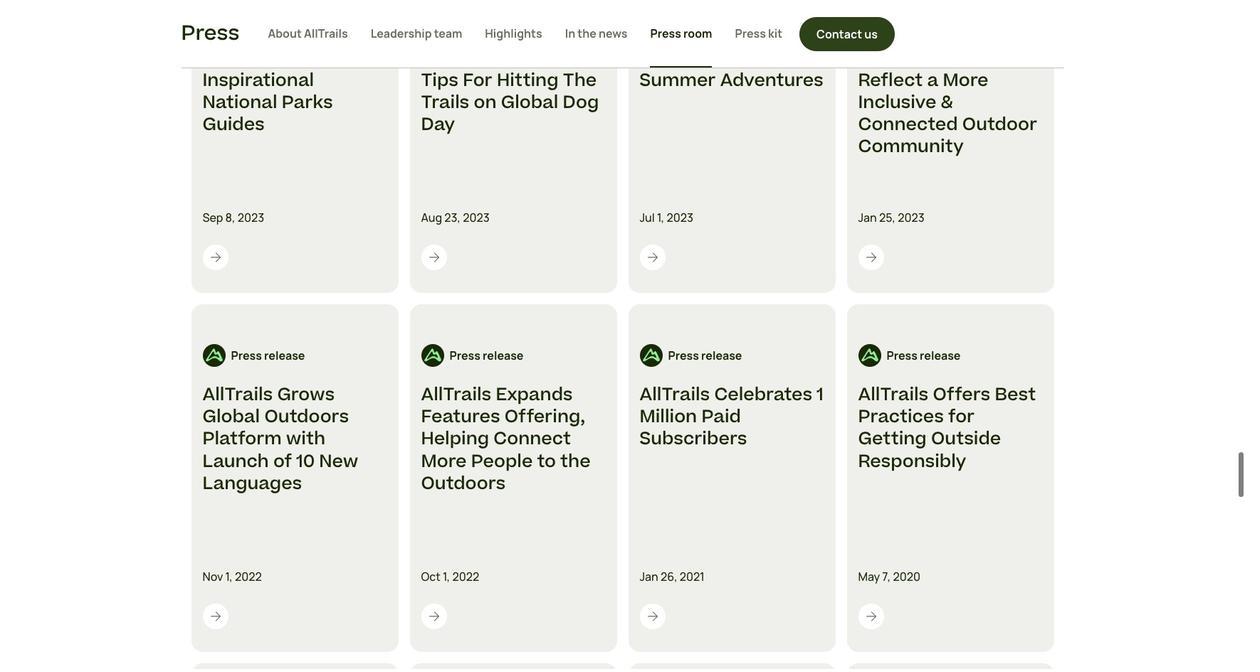 Task type: describe. For each thing, give the bounding box(es) containing it.
on
[[474, 90, 497, 115]]

alltrails for alltrails celebrates 1 million paid subscribers
[[640, 383, 710, 408]]

people
[[471, 450, 533, 475]]

trails
[[421, 90, 469, 115]]

press card button image for alltrails offers best practices for getting outside responsibly
[[864, 610, 878, 624]]

platform
[[203, 427, 282, 452]]

2023 for alltrails unveils new brand identity to reflect a more inclusive & connected outdoor community
[[898, 210, 925, 226]]

press room
[[650, 25, 712, 41]]

to inside alltrails expands features offering, helping connect more people to the outdoors
[[537, 450, 556, 475]]

&
[[941, 90, 953, 115]]

press kit button
[[735, 0, 783, 68]]

news
[[599, 25, 628, 41]]

alltrails grows global outdoors platform with launch of 10 new languages
[[203, 383, 358, 497]]

celebrates
[[714, 383, 812, 408]]

outdoors inside alltrails expands features offering, helping connect more people to the outdoors
[[421, 472, 506, 497]]

press card button image for alltrails launches informative and inspirational national parks guides
[[208, 251, 222, 265]]

global inside alltrails grows global outdoors platform with launch of 10 new languages
[[203, 405, 260, 430]]

global inside alltrails shares top trail 'petiquette' tips for hitting the trails on global dog day
[[501, 90, 558, 115]]

nov
[[203, 569, 223, 585]]

23,
[[444, 210, 461, 226]]

in
[[565, 25, 575, 41]]

the inside alltrails expands features offering, helping connect more people to the outdoors
[[560, 450, 591, 475]]

reflect
[[858, 68, 923, 93]]

languages
[[203, 472, 302, 497]]

grows
[[277, 383, 335, 408]]

inspirational
[[203, 68, 314, 93]]

press release for offers
[[887, 348, 961, 364]]

contact us
[[817, 26, 878, 42]]

press card button image down jan 26, 2021
[[645, 610, 660, 624]]

unveils for for
[[714, 24, 778, 49]]

and
[[311, 46, 345, 71]]

alltrails for alltrails unveils new brand identity to reflect a more inclusive & connected outdoor community
[[858, 24, 929, 49]]

jan 25, 2023
[[858, 210, 925, 226]]

of
[[273, 450, 292, 475]]

with
[[286, 427, 326, 452]]

2022 for languages
[[235, 569, 262, 585]]

connected
[[858, 113, 958, 137]]

release for celebrates
[[701, 348, 742, 364]]

press release for grows
[[231, 348, 305, 364]]

2022 for outdoors
[[452, 569, 479, 585]]

alltrails unveils new updates for better summer adventures
[[640, 24, 824, 93]]

tab list containing about alltrails
[[268, 0, 783, 68]]

us
[[865, 26, 878, 42]]

nov 1, 2022
[[203, 569, 262, 585]]

launch
[[203, 450, 269, 475]]

2020
[[893, 569, 921, 585]]

a
[[927, 68, 939, 93]]

25,
[[879, 210, 896, 226]]

about alltrails button
[[268, 0, 348, 68]]

oct 1, 2022
[[421, 569, 479, 585]]

summer
[[640, 68, 716, 93]]

8,
[[225, 210, 235, 226]]

jan for jan 25, 2023
[[858, 210, 877, 226]]

offers
[[933, 383, 991, 408]]

highlights button
[[485, 0, 542, 68]]

'petiquette'
[[464, 46, 569, 71]]

aug
[[421, 210, 442, 226]]

2023 for alltrails unveils new updates for better summer adventures
[[667, 210, 693, 226]]

may
[[858, 569, 880, 585]]

alltrails inside button
[[304, 25, 348, 41]]

team
[[434, 25, 462, 41]]

the inside button
[[578, 25, 597, 41]]

top
[[562, 24, 595, 49]]

jan 26, 2021
[[640, 569, 705, 585]]

about alltrails
[[268, 25, 348, 41]]

more inside alltrails expands features offering, helping connect more people to the outdoors
[[421, 450, 467, 475]]

trail
[[421, 46, 460, 71]]

press card button image for alltrails unveils new updates for better summer adventures
[[645, 251, 660, 265]]

press inside button
[[735, 25, 766, 41]]

2021
[[680, 569, 705, 585]]

press room button
[[650, 0, 712, 68]]

to inside alltrails unveils new brand identity to reflect a more inclusive & connected outdoor community
[[991, 46, 1010, 71]]

about
[[268, 25, 302, 41]]

parks
[[282, 90, 333, 115]]

for
[[463, 68, 493, 93]]

adventures
[[720, 68, 824, 93]]

new for better
[[783, 24, 822, 49]]

highlights
[[485, 25, 542, 41]]

leadership
[[371, 25, 432, 41]]

press card button image for alltrails shares top trail 'petiquette' tips for hitting the trails on global dog day
[[427, 251, 441, 265]]

offering,
[[505, 405, 585, 430]]

2 horizontal spatial 1,
[[657, 210, 664, 226]]

alltrails for alltrails unveils new updates for better summer adventures
[[640, 24, 710, 49]]

alltrails offers best practices for getting outside responsibly
[[858, 383, 1036, 475]]

guides
[[203, 113, 265, 137]]

7,
[[882, 569, 891, 585]]

paid
[[702, 405, 741, 430]]

kit
[[768, 25, 783, 41]]

aug 23, 2023
[[421, 210, 490, 226]]

getting
[[858, 427, 927, 452]]

community
[[858, 135, 964, 160]]

press kit
[[735, 25, 783, 41]]

identity
[[917, 46, 987, 71]]

new for to
[[1001, 24, 1040, 49]]

in the news button
[[565, 0, 628, 68]]

subscribers
[[640, 427, 747, 452]]

jul 1, 2023
[[640, 210, 693, 226]]

inclusive
[[858, 90, 937, 115]]

press inside button
[[650, 25, 681, 41]]



Task type: locate. For each thing, give the bounding box(es) containing it.
2022
[[235, 569, 262, 585], [452, 569, 479, 585]]

dialog
[[0, 0, 1245, 670]]

the down the 'offering,'
[[560, 450, 591, 475]]

alltrails
[[203, 24, 273, 49], [421, 24, 491, 49], [640, 24, 710, 49], [858, 24, 929, 49], [304, 25, 348, 41], [203, 383, 273, 408], [421, 383, 491, 408], [640, 383, 710, 408], [858, 383, 929, 408]]

alltrails for alltrails expands features offering, helping connect more people to the outdoors
[[421, 383, 491, 408]]

tips
[[421, 68, 459, 93]]

press card button image down may at the bottom
[[864, 610, 878, 624]]

the right 'in'
[[578, 25, 597, 41]]

alltrails expands features offering, helping connect more people to the outdoors
[[421, 383, 591, 497]]

2 press release from the left
[[450, 348, 524, 364]]

jan left 25,
[[858, 210, 877, 226]]

3 2023 from the left
[[667, 210, 693, 226]]

alltrails up and
[[304, 25, 348, 41]]

alltrails inside alltrails offers best practices for getting outside responsibly
[[858, 383, 929, 408]]

press card button image
[[208, 251, 222, 265], [427, 251, 441, 265], [645, 251, 660, 265], [645, 610, 660, 624]]

alltrails up platform
[[203, 383, 273, 408]]

1 vertical spatial global
[[203, 405, 260, 430]]

2023 right the 8,
[[238, 210, 264, 226]]

1 horizontal spatial more
[[943, 68, 989, 93]]

0 horizontal spatial for
[[719, 46, 745, 71]]

1 horizontal spatial new
[[783, 24, 822, 49]]

alltrails inside alltrails unveils new updates for better summer adventures
[[640, 24, 710, 49]]

alltrails up getting
[[858, 383, 929, 408]]

1 horizontal spatial jan
[[858, 210, 877, 226]]

may 7, 2020
[[858, 569, 921, 585]]

sep
[[203, 210, 223, 226]]

2023
[[238, 210, 264, 226], [463, 210, 490, 226], [667, 210, 693, 226], [898, 210, 925, 226]]

1 release from the left
[[264, 348, 305, 364]]

connect
[[494, 427, 571, 452]]

million
[[640, 405, 697, 430]]

to right identity on the top right of the page
[[991, 46, 1010, 71]]

press release up expands
[[450, 348, 524, 364]]

features
[[421, 405, 500, 430]]

jan
[[858, 210, 877, 226], [640, 569, 658, 585]]

responsibly
[[858, 450, 966, 475]]

for left best
[[948, 405, 975, 430]]

release
[[264, 348, 305, 364], [483, 348, 524, 364], [701, 348, 742, 364], [920, 348, 961, 364]]

oct
[[421, 569, 441, 585]]

contact us link
[[800, 17, 895, 51]]

alltrails for alltrails shares top trail 'petiquette' tips for hitting the trails on global dog day
[[421, 24, 491, 49]]

to down the 'offering,'
[[537, 450, 556, 475]]

0 horizontal spatial new
[[319, 450, 358, 475]]

best
[[995, 383, 1036, 408]]

1 vertical spatial the
[[560, 450, 591, 475]]

1 horizontal spatial to
[[991, 46, 1010, 71]]

1
[[817, 383, 824, 408]]

1, right oct on the bottom left of the page
[[443, 569, 450, 585]]

outside
[[931, 427, 1001, 452]]

4 release from the left
[[920, 348, 961, 364]]

the
[[578, 25, 597, 41], [560, 450, 591, 475]]

2023 right 25,
[[898, 210, 925, 226]]

tab list
[[268, 0, 783, 68]]

2022 right oct on the bottom left of the page
[[452, 569, 479, 585]]

0 horizontal spatial global
[[203, 405, 260, 430]]

1 vertical spatial to
[[537, 450, 556, 475]]

2022 right nov
[[235, 569, 262, 585]]

0 horizontal spatial jan
[[640, 569, 658, 585]]

jan left 26,
[[640, 569, 658, 585]]

1 unveils from the left
[[714, 24, 778, 49]]

0 horizontal spatial to
[[537, 450, 556, 475]]

outdoors inside alltrails grows global outdoors platform with launch of 10 new languages
[[264, 405, 349, 430]]

informative
[[203, 46, 307, 71]]

jan for jan 26, 2021
[[640, 569, 658, 585]]

room
[[684, 25, 712, 41]]

alltrails up subscribers
[[640, 383, 710, 408]]

1 vertical spatial more
[[421, 450, 467, 475]]

unveils inside alltrails unveils new updates for better summer adventures
[[714, 24, 778, 49]]

brand
[[858, 46, 912, 71]]

alltrails up helping
[[421, 383, 491, 408]]

alltrails for alltrails offers best practices for getting outside responsibly
[[858, 383, 929, 408]]

0 horizontal spatial 1,
[[225, 569, 233, 585]]

for for practices
[[948, 405, 975, 430]]

better
[[750, 46, 808, 71]]

alltrails up summer
[[640, 24, 710, 49]]

alltrails unveils new brand identity to reflect a more inclusive & connected outdoor community
[[858, 24, 1040, 160]]

hitting
[[497, 68, 559, 93]]

1, right jul
[[657, 210, 664, 226]]

the
[[563, 68, 597, 93]]

2023 right jul
[[667, 210, 693, 226]]

0 horizontal spatial unveils
[[714, 24, 778, 49]]

press card button image down aug in the left top of the page
[[427, 251, 441, 265]]

2023 for alltrails shares top trail 'petiquette' tips for hitting the trails on global dog day
[[463, 210, 490, 226]]

2 horizontal spatial new
[[1001, 24, 1040, 49]]

press release up the offers at the right bottom of the page
[[887, 348, 961, 364]]

0 vertical spatial the
[[578, 25, 597, 41]]

new inside alltrails grows global outdoors platform with launch of 10 new languages
[[319, 450, 358, 475]]

26,
[[661, 569, 678, 585]]

global up launch
[[203, 405, 260, 430]]

press
[[181, 19, 240, 49], [650, 25, 681, 41], [735, 25, 766, 41], [231, 348, 262, 364], [450, 348, 481, 364], [668, 348, 699, 364], [887, 348, 918, 364]]

0 horizontal spatial more
[[421, 450, 467, 475]]

cookie consent banner dialog
[[17, 603, 1228, 653]]

1, right nov
[[225, 569, 233, 585]]

2 unveils from the left
[[933, 24, 997, 49]]

more down features
[[421, 450, 467, 475]]

release for offers
[[920, 348, 961, 364]]

national
[[203, 90, 277, 115]]

alltrails shares top trail 'petiquette' tips for hitting the trails on global dog day
[[421, 24, 599, 137]]

alltrails up reflect
[[858, 24, 929, 49]]

dog
[[563, 90, 599, 115]]

press card button image down sep
[[208, 251, 222, 265]]

alltrails for alltrails launches informative and inspirational national parks guides
[[203, 24, 273, 49]]

for inside alltrails offers best practices for getting outside responsibly
[[948, 405, 975, 430]]

alltrails launches informative and inspirational national parks guides
[[203, 24, 364, 137]]

alltrails inside alltrails expands features offering, helping connect more people to the outdoors
[[421, 383, 491, 408]]

0 horizontal spatial 2022
[[235, 569, 262, 585]]

1, for alltrails grows global outdoors platform with launch of 10 new languages
[[225, 569, 233, 585]]

0 vertical spatial jan
[[858, 210, 877, 226]]

3 press release from the left
[[668, 348, 742, 364]]

alltrails inside alltrails shares top trail 'petiquette' tips for hitting the trails on global dog day
[[421, 24, 491, 49]]

new
[[783, 24, 822, 49], [1001, 24, 1040, 49], [319, 450, 358, 475]]

1 horizontal spatial 1,
[[443, 569, 450, 585]]

2 release from the left
[[483, 348, 524, 364]]

1 2022 from the left
[[235, 569, 262, 585]]

1 press release from the left
[[231, 348, 305, 364]]

alltrails inside alltrails celebrates 1 million paid subscribers
[[640, 383, 710, 408]]

2 2023 from the left
[[463, 210, 490, 226]]

release for expands
[[483, 348, 524, 364]]

contact
[[817, 26, 862, 42]]

expands
[[496, 383, 573, 408]]

launches
[[277, 24, 364, 49]]

updates
[[640, 46, 715, 71]]

new inside alltrails unveils new updates for better summer adventures
[[783, 24, 822, 49]]

release for grows
[[264, 348, 305, 364]]

1 horizontal spatial 2022
[[452, 569, 479, 585]]

unveils for identity
[[933, 24, 997, 49]]

alltrails inside alltrails launches informative and inspirational national parks guides
[[203, 24, 273, 49]]

alltrails inside alltrails unveils new brand identity to reflect a more inclusive & connected outdoor community
[[858, 24, 929, 49]]

press card button image down oct on the bottom left of the page
[[427, 610, 441, 624]]

release up the offers at the right bottom of the page
[[920, 348, 961, 364]]

1 horizontal spatial for
[[948, 405, 975, 430]]

press card button image down jul
[[645, 251, 660, 265]]

release up expands
[[483, 348, 524, 364]]

day
[[421, 113, 455, 137]]

helping
[[421, 427, 489, 452]]

press card button image
[[864, 251, 878, 265], [208, 610, 222, 624], [427, 610, 441, 624], [864, 610, 878, 624]]

3 release from the left
[[701, 348, 742, 364]]

release up celebrates
[[701, 348, 742, 364]]

1 vertical spatial for
[[948, 405, 975, 430]]

1 horizontal spatial global
[[501, 90, 558, 115]]

press release up grows
[[231, 348, 305, 364]]

1, for alltrails expands features offering, helping connect more people to the outdoors
[[443, 569, 450, 585]]

0 vertical spatial outdoors
[[264, 405, 349, 430]]

for down press kit
[[719, 46, 745, 71]]

4 press release from the left
[[887, 348, 961, 364]]

alltrails celebrates 1 million paid subscribers
[[640, 383, 824, 452]]

1 2023 from the left
[[238, 210, 264, 226]]

outdoors up 10
[[264, 405, 349, 430]]

press release up paid
[[668, 348, 742, 364]]

more inside alltrails unveils new brand identity to reflect a more inclusive & connected outdoor community
[[943, 68, 989, 93]]

press release for expands
[[450, 348, 524, 364]]

1 horizontal spatial outdoors
[[421, 472, 506, 497]]

alltrails inside alltrails grows global outdoors platform with launch of 10 new languages
[[203, 383, 273, 408]]

leadership team button
[[371, 0, 462, 68]]

for inside alltrails unveils new updates for better summer adventures
[[719, 46, 745, 71]]

press card button image down nov
[[208, 610, 222, 624]]

0 vertical spatial for
[[719, 46, 745, 71]]

release up grows
[[264, 348, 305, 364]]

outdoor
[[962, 113, 1037, 137]]

more
[[943, 68, 989, 93], [421, 450, 467, 475]]

sep 8, 2023
[[203, 210, 264, 226]]

unveils inside alltrails unveils new brand identity to reflect a more inclusive & connected outdoor community
[[933, 24, 997, 49]]

alltrails up the inspirational
[[203, 24, 273, 49]]

press release for celebrates
[[668, 348, 742, 364]]

alltrails for alltrails grows global outdoors platform with launch of 10 new languages
[[203, 383, 273, 408]]

outdoors down helping
[[421, 472, 506, 497]]

for for updates
[[719, 46, 745, 71]]

2023 for alltrails launches informative and inspirational national parks guides
[[238, 210, 264, 226]]

new inside alltrails unveils new brand identity to reflect a more inclusive & connected outdoor community
[[1001, 24, 1040, 49]]

1,
[[657, 210, 664, 226], [225, 569, 233, 585], [443, 569, 450, 585]]

0 horizontal spatial outdoors
[[264, 405, 349, 430]]

1 vertical spatial jan
[[640, 569, 658, 585]]

1 horizontal spatial unveils
[[933, 24, 997, 49]]

0 vertical spatial more
[[943, 68, 989, 93]]

2023 right 23,
[[463, 210, 490, 226]]

0 vertical spatial global
[[501, 90, 558, 115]]

4 2023 from the left
[[898, 210, 925, 226]]

1 vertical spatial outdoors
[[421, 472, 506, 497]]

practices
[[858, 405, 944, 430]]

10
[[296, 450, 315, 475]]

in the news
[[565, 25, 628, 41]]

jul
[[640, 210, 655, 226]]

shares
[[496, 24, 558, 49]]

leadership team
[[371, 25, 462, 41]]

press card button image for alltrails expands features offering, helping connect more people to the outdoors
[[427, 610, 441, 624]]

press card button image down jan 25, 2023
[[864, 251, 878, 265]]

2 2022 from the left
[[452, 569, 479, 585]]

press card button image for alltrails grows global outdoors platform with launch of 10 new languages
[[208, 610, 222, 624]]

more right the a
[[943, 68, 989, 93]]

alltrails up tips
[[421, 24, 491, 49]]

press release
[[231, 348, 305, 364], [450, 348, 524, 364], [668, 348, 742, 364], [887, 348, 961, 364]]

0 vertical spatial to
[[991, 46, 1010, 71]]

to
[[991, 46, 1010, 71], [537, 450, 556, 475]]

global right on
[[501, 90, 558, 115]]



Task type: vqa. For each thing, say whether or not it's contained in the screenshot.
"ALMERHORN"
no



